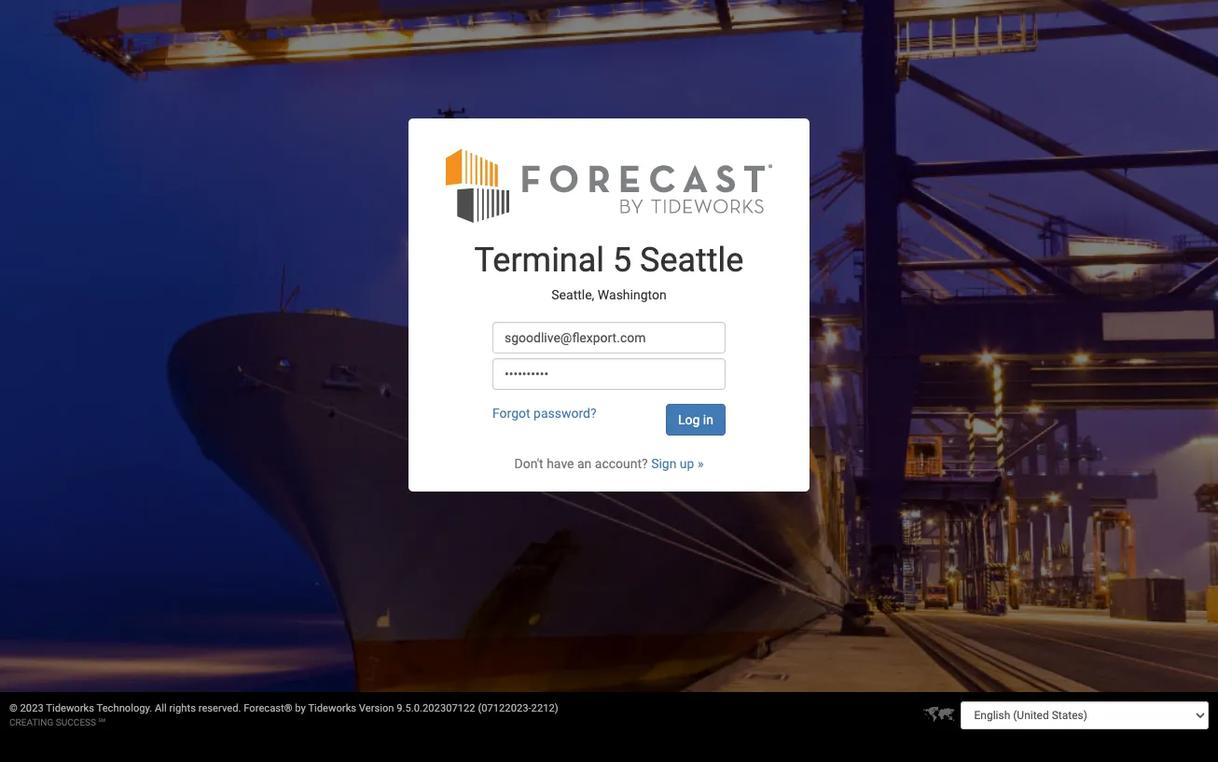 Task type: describe. For each thing, give the bounding box(es) containing it.
reserved.
[[198, 703, 241, 715]]

forgot
[[493, 406, 531, 421]]

washington
[[598, 288, 667, 303]]

9.5.0.202307122
[[397, 703, 476, 715]]

forgot password? log in
[[493, 406, 714, 427]]

up
[[680, 456, 695, 471]]

don't have an account? sign up »
[[515, 456, 704, 471]]

account?
[[595, 456, 648, 471]]

terminal
[[475, 241, 605, 280]]

rights
[[169, 703, 196, 715]]

5
[[613, 241, 632, 280]]

»
[[698, 456, 704, 471]]

an
[[578, 456, 592, 471]]

forgot password? link
[[493, 406, 597, 421]]

password?
[[534, 406, 597, 421]]

sign up » link
[[651, 456, 704, 471]]

version
[[359, 703, 394, 715]]

Password password field
[[493, 358, 726, 390]]

log
[[678, 412, 700, 427]]

have
[[547, 456, 574, 471]]

seattle
[[640, 241, 744, 280]]

(07122023-
[[478, 703, 531, 715]]

sign
[[651, 456, 677, 471]]

technology.
[[97, 703, 152, 715]]



Task type: locate. For each thing, give the bounding box(es) containing it.
forecast® by tideworks image
[[446, 146, 773, 224]]

in
[[703, 412, 714, 427]]

tideworks right by
[[308, 703, 357, 715]]

2 tideworks from the left
[[308, 703, 357, 715]]

creating
[[9, 718, 53, 728]]

forecast®
[[244, 703, 293, 715]]

Email or username text field
[[493, 322, 726, 353]]

tideworks
[[46, 703, 94, 715], [308, 703, 357, 715]]

0 horizontal spatial tideworks
[[46, 703, 94, 715]]

all
[[155, 703, 167, 715]]

log in button
[[666, 404, 726, 436]]

terminal 5 seattle seattle, washington
[[475, 241, 744, 303]]

tideworks up success
[[46, 703, 94, 715]]

© 2023 tideworks technology. all rights reserved. forecast® by tideworks version 9.5.0.202307122 (07122023-2212) creating success ℠
[[9, 703, 559, 728]]

2212)
[[531, 703, 559, 715]]

seattle,
[[552, 288, 595, 303]]

©
[[9, 703, 18, 715]]

success
[[56, 718, 96, 728]]

℠
[[98, 718, 106, 728]]

1 horizontal spatial tideworks
[[308, 703, 357, 715]]

by
[[295, 703, 306, 715]]

don't
[[515, 456, 544, 471]]

1 tideworks from the left
[[46, 703, 94, 715]]

2023
[[20, 703, 44, 715]]



Task type: vqa. For each thing, say whether or not it's contained in the screenshot.
window
no



